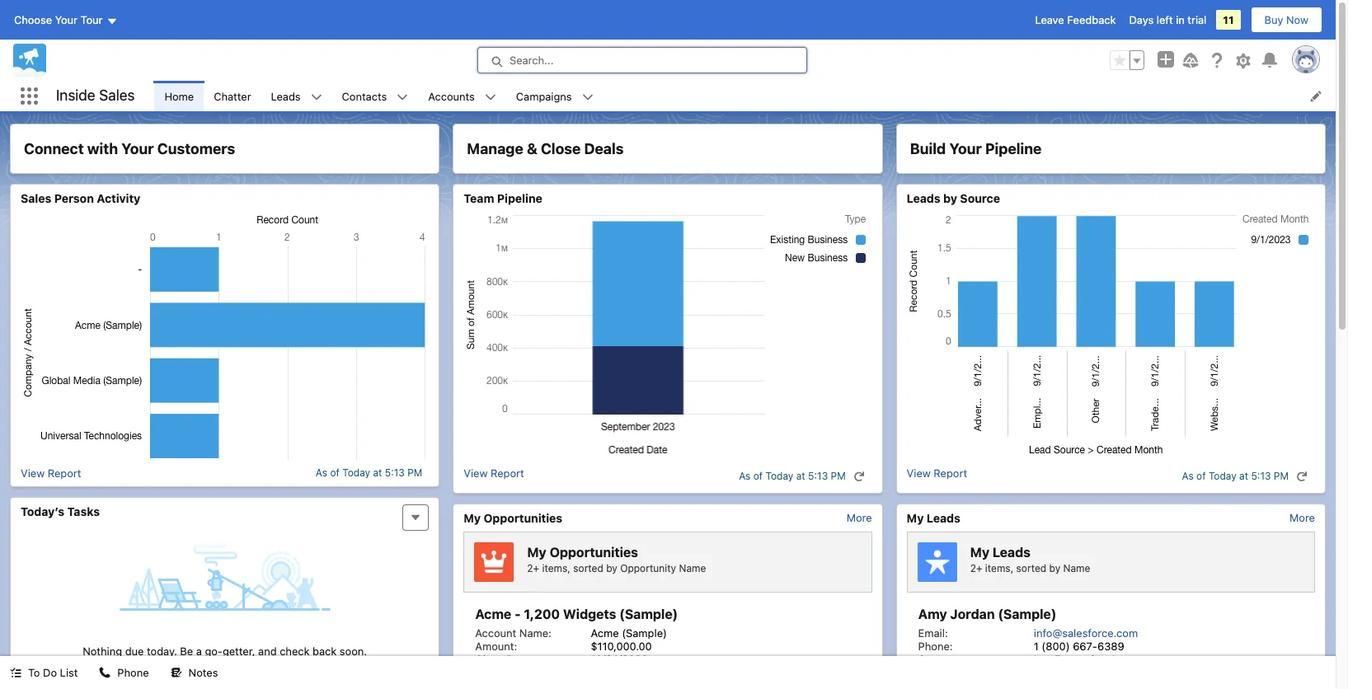 Task type: describe. For each thing, give the bounding box(es) containing it.
11
[[1224, 13, 1234, 26]]

text default image inside contacts list item
[[397, 91, 409, 103]]

choose your tour
[[14, 13, 103, 26]]

now
[[1287, 13, 1309, 26]]

connect
[[24, 140, 84, 158]]

team pipeline
[[464, 191, 543, 205]]

activity
[[97, 191, 141, 205]]

today for manage & close deals
[[766, 470, 794, 483]]

account name:
[[475, 627, 552, 640]]

lee enterprise, inc
[[1034, 653, 1127, 666]]

more link for build your pipeline
[[1290, 511, 1316, 524]]

5:​13 for build your pipeline
[[1252, 470, 1271, 483]]

list
[[60, 666, 78, 680]]

company:
[[919, 653, 969, 666]]

text default image inside accounts list item
[[485, 91, 496, 103]]

chatter link
[[204, 81, 261, 111]]

(sample) up 10/24/2023
[[622, 627, 667, 640]]

opportunity
[[620, 562, 676, 575]]

my opportunities link
[[464, 511, 563, 525]]

your for choose
[[55, 13, 78, 26]]

$110,000.00
[[591, 640, 652, 653]]

to do list button
[[0, 657, 88, 690]]

view report for deals
[[464, 466, 524, 480]]

amy
[[919, 607, 947, 622]]

today.
[[147, 645, 177, 658]]

0 horizontal spatial of
[[330, 467, 340, 479]]

5:​13 for manage & close deals
[[808, 470, 828, 483]]

campaigns link
[[506, 81, 582, 111]]

customers
[[157, 140, 235, 158]]

a
[[196, 645, 202, 658]]

(sample) up the 1
[[998, 607, 1057, 622]]

my leads link
[[907, 511, 961, 525]]

today for build your pipeline
[[1209, 470, 1237, 483]]

my opportunities
[[464, 511, 563, 525]]

my opportunities 2+ items, sorted by opportunity name
[[527, 545, 706, 575]]

home
[[165, 89, 194, 103]]

1 horizontal spatial close
[[541, 140, 581, 158]]

date:
[[506, 653, 533, 666]]

choose your tour button
[[13, 7, 118, 33]]

person
[[54, 191, 94, 205]]

1,200
[[524, 607, 560, 622]]

chatter
[[214, 89, 251, 103]]

and
[[258, 645, 277, 658]]

back
[[313, 645, 337, 658]]

leads inside "list item"
[[271, 89, 301, 103]]

inside
[[56, 87, 95, 104]]

left
[[1157, 13, 1173, 26]]

phone
[[117, 666, 149, 680]]

list containing home
[[155, 81, 1336, 111]]

manage
[[467, 140, 524, 158]]

view report link for customers
[[21, 466, 81, 480]]

due
[[125, 645, 144, 658]]

search... button
[[478, 47, 808, 73]]

go-
[[205, 645, 223, 658]]

leave feedback link
[[1036, 13, 1116, 26]]

0 horizontal spatial as
[[316, 467, 328, 479]]

1 vertical spatial pipeline
[[497, 191, 543, 205]]

of for build your pipeline
[[1197, 470, 1206, 483]]

my for my leads
[[907, 511, 924, 525]]

today's
[[21, 504, 64, 518]]

2+ for your
[[971, 562, 983, 575]]

as for build your pipeline
[[1182, 470, 1194, 483]]

team
[[464, 191, 494, 205]]

contacts
[[342, 89, 387, 103]]

view report for customers
[[21, 466, 81, 480]]

notes
[[189, 666, 218, 680]]

my for my opportunities 2+ items, sorted by opportunity name
[[527, 545, 547, 560]]

leads by source
[[907, 191, 1000, 205]]

sales person activity
[[21, 191, 141, 205]]

sorted for close
[[573, 562, 604, 575]]

check
[[280, 645, 310, 658]]

build
[[910, 140, 946, 158]]

0 horizontal spatial pm
[[408, 467, 423, 479]]

enterprise,
[[1055, 653, 1109, 666]]

view report link for deals
[[464, 466, 524, 486]]

&
[[527, 140, 538, 158]]

getter,
[[223, 645, 255, 658]]

leads link
[[261, 81, 311, 111]]

3 view report link from the left
[[907, 466, 968, 486]]

view for manage & close deals
[[464, 466, 488, 480]]

sorted for pipeline
[[1017, 562, 1047, 575]]

phone:
[[919, 640, 953, 653]]

report for customers
[[48, 466, 81, 480]]

0 vertical spatial sales
[[99, 87, 135, 104]]

accounts link
[[418, 81, 485, 111]]

text default image inside the campaigns list item
[[582, 91, 594, 103]]

at for build your pipeline
[[1240, 470, 1249, 483]]

1 horizontal spatial by
[[944, 191, 958, 205]]

text default image up show more my opportunities records element
[[853, 471, 865, 482]]

more for manage & close deals
[[847, 511, 872, 524]]

soon.
[[340, 645, 367, 658]]

view all
[[205, 672, 245, 685]]

text default image inside phone button
[[99, 668, 111, 679]]

my for my leads 2+ items, sorted by name
[[971, 545, 990, 560]]

deals
[[584, 140, 624, 158]]

lee
[[1034, 653, 1052, 666]]

667-
[[1073, 640, 1098, 653]]

1 horizontal spatial your
[[121, 140, 154, 158]]

buy now button
[[1251, 7, 1323, 33]]

-
[[515, 607, 521, 622]]

contacts link
[[332, 81, 397, 111]]



Task type: locate. For each thing, give the bounding box(es) containing it.
choose
[[14, 13, 52, 26]]

2 2+ from the left
[[971, 562, 983, 575]]

inc
[[1112, 653, 1127, 666]]

today's tasks
[[21, 504, 100, 518]]

pm for manage
[[831, 470, 846, 483]]

items, up 1,200
[[542, 562, 571, 575]]

by left source
[[944, 191, 958, 205]]

1 horizontal spatial of
[[754, 470, 763, 483]]

items, inside my leads 2+ items, sorted by name
[[986, 562, 1014, 575]]

leads inside my leads 2+ items, sorted by name
[[993, 545, 1031, 560]]

build your pipeline
[[910, 140, 1042, 158]]

campaigns
[[516, 89, 572, 103]]

phone button
[[89, 657, 159, 690]]

0 horizontal spatial at
[[373, 467, 382, 479]]

text default image
[[582, 91, 594, 103], [99, 668, 111, 679]]

amount:
[[475, 640, 517, 653]]

2 name from the left
[[1064, 562, 1091, 575]]

by
[[944, 191, 958, 205], [606, 562, 618, 575], [1050, 562, 1061, 575]]

1 horizontal spatial view report
[[464, 466, 524, 480]]

acme down widgets
[[591, 627, 619, 640]]

view report up my leads on the right bottom
[[907, 466, 968, 480]]

1 horizontal spatial more link
[[1290, 511, 1316, 524]]

items,
[[542, 562, 571, 575], [986, 562, 1014, 575]]

2 sorted from the left
[[1017, 562, 1047, 575]]

close date:
[[475, 653, 533, 666]]

2 horizontal spatial as of today at 5:​13 pm
[[1182, 470, 1289, 483]]

(sample)
[[620, 607, 678, 622], [998, 607, 1057, 622], [622, 627, 667, 640]]

1 horizontal spatial pipeline
[[986, 140, 1042, 158]]

text default image up 'show more my leads records' element
[[1297, 471, 1308, 482]]

report up today's tasks
[[48, 466, 81, 480]]

sorted up amy jordan (sample)
[[1017, 562, 1047, 575]]

connect with your customers
[[24, 140, 235, 158]]

0 horizontal spatial items,
[[542, 562, 571, 575]]

10/24/2023
[[591, 653, 648, 666]]

1 horizontal spatial sorted
[[1017, 562, 1047, 575]]

1 (800) 667-6389
[[1034, 640, 1125, 653]]

tasks
[[67, 504, 100, 518]]

name right opportunity
[[679, 562, 706, 575]]

my for my opportunities
[[464, 511, 481, 525]]

items, for pipeline
[[986, 562, 1014, 575]]

report up my opportunities
[[491, 466, 524, 480]]

1 horizontal spatial 5:​13
[[808, 470, 828, 483]]

1 horizontal spatial view report link
[[464, 466, 524, 486]]

3 view report from the left
[[907, 466, 968, 480]]

1 horizontal spatial name
[[1064, 562, 1091, 575]]

view report up my opportunities
[[464, 466, 524, 480]]

1 horizontal spatial report
[[491, 466, 524, 480]]

view up my opportunities
[[464, 466, 488, 480]]

to do list
[[28, 666, 78, 680]]

1 vertical spatial close
[[475, 653, 504, 666]]

accounts
[[428, 89, 475, 103]]

list
[[155, 81, 1336, 111]]

all
[[232, 672, 245, 685]]

sales right the inside
[[99, 87, 135, 104]]

view left "all"
[[205, 672, 229, 685]]

1 horizontal spatial acme
[[591, 627, 619, 640]]

0 horizontal spatial sorted
[[573, 562, 604, 575]]

items, inside my opportunities 2+ items, sorted by opportunity name
[[542, 562, 571, 575]]

1 vertical spatial text default image
[[99, 668, 111, 679]]

text default image inside notes button
[[170, 668, 182, 679]]

0 horizontal spatial sales
[[21, 191, 51, 205]]

acme for acme - 1,200 widgets (sample)
[[475, 607, 512, 622]]

0 vertical spatial pipeline
[[986, 140, 1042, 158]]

days left in trial
[[1130, 13, 1207, 26]]

1 horizontal spatial today
[[766, 470, 794, 483]]

0 horizontal spatial by
[[606, 562, 618, 575]]

view up today's
[[21, 466, 45, 480]]

of for manage & close deals
[[754, 470, 763, 483]]

more link for manage & close deals
[[847, 511, 872, 524]]

(sample) up acme (sample)
[[620, 607, 678, 622]]

2 items, from the left
[[986, 562, 1014, 575]]

0 horizontal spatial text default image
[[99, 668, 111, 679]]

sorted inside my leads 2+ items, sorted by name
[[1017, 562, 1047, 575]]

1 horizontal spatial 2+
[[971, 562, 983, 575]]

0 vertical spatial opportunities
[[484, 511, 563, 525]]

contacts list item
[[332, 81, 418, 111]]

widgets
[[563, 607, 617, 622]]

name up info@salesforce.com link
[[1064, 562, 1091, 575]]

pipeline up source
[[986, 140, 1042, 158]]

by inside my opportunities 2+ items, sorted by opportunity name
[[606, 562, 618, 575]]

view report link up my opportunities
[[464, 466, 524, 486]]

buy now
[[1265, 13, 1309, 26]]

text default image down nothing
[[99, 668, 111, 679]]

view report link
[[21, 466, 81, 480], [464, 466, 524, 486], [907, 466, 968, 486]]

source
[[960, 191, 1000, 205]]

by inside my leads 2+ items, sorted by name
[[1050, 562, 1061, 575]]

view for connect with your customers
[[21, 466, 45, 480]]

0 horizontal spatial 5:​13
[[385, 467, 405, 479]]

view up my leads on the right bottom
[[907, 466, 931, 480]]

days
[[1130, 13, 1154, 26]]

2 horizontal spatial today
[[1209, 470, 1237, 483]]

at
[[373, 467, 382, 479], [797, 470, 806, 483], [1240, 470, 1249, 483]]

0 horizontal spatial as of today at 5:​13 pm
[[316, 467, 423, 479]]

my leads
[[907, 511, 961, 525]]

0 horizontal spatial today
[[342, 467, 370, 479]]

2 horizontal spatial pm
[[1274, 470, 1289, 483]]

view report up today's
[[21, 466, 81, 480]]

2 more from the left
[[1290, 511, 1316, 524]]

0 horizontal spatial more
[[847, 511, 872, 524]]

my inside my leads 2+ items, sorted by name
[[971, 545, 990, 560]]

today
[[342, 467, 370, 479], [766, 470, 794, 483], [1209, 470, 1237, 483]]

2 view report link from the left
[[464, 466, 524, 486]]

jordan
[[951, 607, 995, 622]]

email:
[[919, 627, 948, 640]]

1 horizontal spatial pm
[[831, 470, 846, 483]]

view all link
[[205, 672, 245, 685]]

3 report from the left
[[934, 466, 968, 480]]

2+ inside my opportunities 2+ items, sorted by opportunity name
[[527, 562, 540, 575]]

1 vertical spatial acme
[[591, 627, 619, 640]]

info@salesforce.com link
[[1034, 627, 1138, 640]]

show more my leads records element
[[1290, 511, 1316, 524]]

1 horizontal spatial items,
[[986, 562, 1014, 575]]

your right with
[[121, 140, 154, 158]]

home link
[[155, 81, 204, 111]]

report up my leads on the right bottom
[[934, 466, 968, 480]]

0 horizontal spatial 2+
[[527, 562, 540, 575]]

sorted
[[573, 562, 604, 575], [1017, 562, 1047, 575]]

0 horizontal spatial view report link
[[21, 466, 81, 480]]

as of today at 5:​13 pm for build your pipeline
[[1182, 470, 1289, 483]]

at for manage & close deals
[[797, 470, 806, 483]]

2 horizontal spatial view report link
[[907, 466, 968, 486]]

1 horizontal spatial at
[[797, 470, 806, 483]]

2+
[[527, 562, 540, 575], [971, 562, 983, 575]]

opportunities for my opportunities
[[484, 511, 563, 525]]

as of today at 5:​13 pm
[[316, 467, 423, 479], [739, 470, 846, 483], [1182, 470, 1289, 483]]

1 sorted from the left
[[573, 562, 604, 575]]

opportunities inside my opportunities 2+ items, sorted by opportunity name
[[550, 545, 638, 560]]

text default image right campaigns
[[582, 91, 594, 103]]

feedback
[[1068, 13, 1116, 26]]

0 horizontal spatial more link
[[847, 511, 872, 524]]

with
[[87, 140, 118, 158]]

0 horizontal spatial report
[[48, 466, 81, 480]]

0 horizontal spatial view report
[[21, 466, 81, 480]]

1 horizontal spatial as
[[739, 470, 751, 483]]

2 horizontal spatial by
[[1050, 562, 1061, 575]]

2 view report from the left
[[464, 466, 524, 480]]

acme up account
[[475, 607, 512, 622]]

0 horizontal spatial acme
[[475, 607, 512, 622]]

be
[[180, 645, 193, 658]]

text default image
[[311, 91, 322, 103], [397, 91, 409, 103], [485, 91, 496, 103], [853, 471, 865, 482], [1297, 471, 1308, 482], [10, 668, 21, 679], [170, 668, 182, 679]]

your inside popup button
[[55, 13, 78, 26]]

2 horizontal spatial of
[[1197, 470, 1206, 483]]

2 horizontal spatial as
[[1182, 470, 1194, 483]]

do
[[43, 666, 57, 680]]

acme for acme (sample)
[[591, 627, 619, 640]]

close right "&"
[[541, 140, 581, 158]]

(800)
[[1042, 640, 1070, 653]]

1 horizontal spatial as of today at 5:​13 pm
[[739, 470, 846, 483]]

by for build your pipeline
[[1050, 562, 1061, 575]]

text default image right contacts
[[397, 91, 409, 103]]

by left opportunity
[[606, 562, 618, 575]]

view report link up my leads on the right bottom
[[907, 466, 968, 486]]

1 vertical spatial sales
[[21, 191, 51, 205]]

to
[[28, 666, 40, 680]]

show more my opportunities records element
[[847, 511, 872, 524]]

0 horizontal spatial name
[[679, 562, 706, 575]]

text default image inside the leads "list item"
[[311, 91, 322, 103]]

pm for build
[[1274, 470, 1289, 483]]

report for deals
[[491, 466, 524, 480]]

0 horizontal spatial your
[[55, 13, 78, 26]]

close down account
[[475, 653, 504, 666]]

account
[[475, 627, 517, 640]]

view report link up today's
[[21, 466, 81, 480]]

in
[[1176, 13, 1185, 26]]

items, up amy jordan (sample)
[[986, 562, 1014, 575]]

group
[[1110, 50, 1145, 70]]

more link
[[847, 511, 872, 524], [1290, 511, 1316, 524]]

nothing due today. be a go-getter, and check back soon.
[[83, 645, 367, 658]]

text default image down be
[[170, 668, 182, 679]]

2+ up 1,200
[[527, 562, 540, 575]]

acme (sample)
[[591, 627, 667, 640]]

more for build your pipeline
[[1290, 511, 1316, 524]]

sorted inside my opportunities 2+ items, sorted by opportunity name
[[573, 562, 604, 575]]

opportunities for my opportunities 2+ items, sorted by opportunity name
[[550, 545, 638, 560]]

more
[[847, 511, 872, 524], [1290, 511, 1316, 524]]

2 horizontal spatial your
[[950, 140, 982, 158]]

name
[[679, 562, 706, 575], [1064, 562, 1091, 575]]

0 vertical spatial acme
[[475, 607, 512, 622]]

your left the tour
[[55, 13, 78, 26]]

leads
[[271, 89, 301, 103], [907, 191, 941, 205], [927, 511, 961, 525], [993, 545, 1031, 560]]

your
[[55, 13, 78, 26], [121, 140, 154, 158], [950, 140, 982, 158]]

acme
[[475, 607, 512, 622], [591, 627, 619, 640]]

as of today at 5:​13 pm for manage & close deals
[[739, 470, 846, 483]]

leave
[[1036, 13, 1065, 26]]

info@salesforce.com
[[1034, 627, 1138, 640]]

1 items, from the left
[[542, 562, 571, 575]]

2 more link from the left
[[1290, 511, 1316, 524]]

tour
[[80, 13, 103, 26]]

my inside my opportunities 2+ items, sorted by opportunity name
[[527, 545, 547, 560]]

text default image left contacts
[[311, 91, 322, 103]]

1 horizontal spatial sales
[[99, 87, 135, 104]]

acme - 1,200 widgets (sample)
[[475, 607, 678, 622]]

2 horizontal spatial at
[[1240, 470, 1249, 483]]

2 report from the left
[[491, 466, 524, 480]]

by up info@salesforce.com link
[[1050, 562, 1061, 575]]

items, for close
[[542, 562, 571, 575]]

my leads 2+ items, sorted by name
[[971, 545, 1091, 575]]

1
[[1034, 640, 1039, 653]]

leads list item
[[261, 81, 332, 111]]

1 view report from the left
[[21, 466, 81, 480]]

1 more link from the left
[[847, 511, 872, 524]]

accounts list item
[[418, 81, 506, 111]]

name:
[[520, 627, 552, 640]]

buy
[[1265, 13, 1284, 26]]

2+ inside my leads 2+ items, sorted by name
[[971, 562, 983, 575]]

name inside my leads 2+ items, sorted by name
[[1064, 562, 1091, 575]]

manage & close deals
[[467, 140, 624, 158]]

2+ for &
[[527, 562, 540, 575]]

1 vertical spatial opportunities
[[550, 545, 638, 560]]

by for manage & close deals
[[606, 562, 618, 575]]

your for build
[[950, 140, 982, 158]]

as for manage & close deals
[[739, 470, 751, 483]]

2 horizontal spatial 5:​13
[[1252, 470, 1271, 483]]

0 vertical spatial text default image
[[582, 91, 594, 103]]

1 report from the left
[[48, 466, 81, 480]]

0 horizontal spatial pipeline
[[497, 191, 543, 205]]

1 more from the left
[[847, 511, 872, 524]]

text default image right accounts
[[485, 91, 496, 103]]

2 horizontal spatial report
[[934, 466, 968, 480]]

0 horizontal spatial close
[[475, 653, 504, 666]]

1 view report link from the left
[[21, 466, 81, 480]]

trial
[[1188, 13, 1207, 26]]

1 name from the left
[[679, 562, 706, 575]]

1 2+ from the left
[[527, 562, 540, 575]]

2+ up jordan
[[971, 562, 983, 575]]

nothing
[[83, 645, 122, 658]]

campaigns list item
[[506, 81, 603, 111]]

view for build your pipeline
[[907, 466, 931, 480]]

text default image left to
[[10, 668, 21, 679]]

2 horizontal spatial view report
[[907, 466, 968, 480]]

as
[[316, 467, 328, 479], [739, 470, 751, 483], [1182, 470, 1194, 483]]

sales left person
[[21, 191, 51, 205]]

sales
[[99, 87, 135, 104], [21, 191, 51, 205]]

1 horizontal spatial more
[[1290, 511, 1316, 524]]

of
[[330, 467, 340, 479], [754, 470, 763, 483], [1197, 470, 1206, 483]]

text default image inside to do list button
[[10, 668, 21, 679]]

1 horizontal spatial text default image
[[582, 91, 594, 103]]

report
[[48, 466, 81, 480], [491, 466, 524, 480], [934, 466, 968, 480]]

leave feedback
[[1036, 13, 1116, 26]]

name inside my opportunities 2+ items, sorted by opportunity name
[[679, 562, 706, 575]]

0 vertical spatial close
[[541, 140, 581, 158]]

sorted up widgets
[[573, 562, 604, 575]]

pipeline right team
[[497, 191, 543, 205]]

your right the build
[[950, 140, 982, 158]]

view
[[21, 466, 45, 480], [464, 466, 488, 480], [907, 466, 931, 480], [205, 672, 229, 685]]

inside sales
[[56, 87, 135, 104]]

pipeline
[[986, 140, 1042, 158], [497, 191, 543, 205]]



Task type: vqa. For each thing, say whether or not it's contained in the screenshot.
Acme related to Acme - 1,200 Widgets (Sample)
yes



